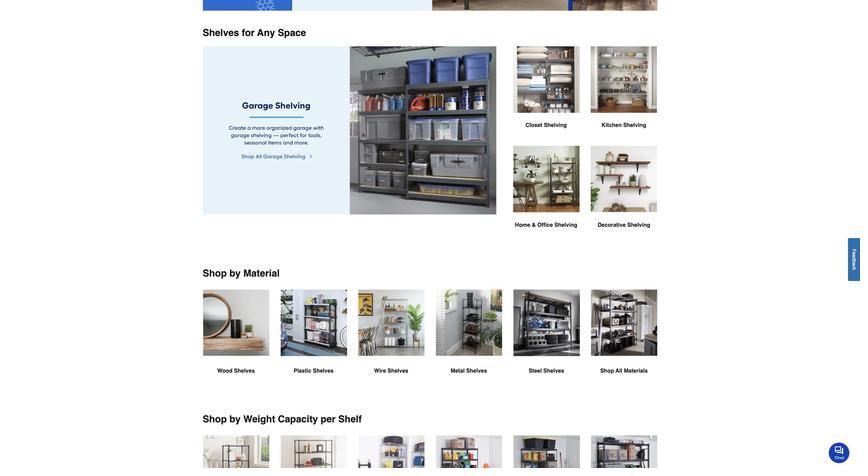 Task type: locate. For each thing, give the bounding box(es) containing it.
a 5-tier metal shelving unit holding vases, a clock, books, a plant, a decorative suitcase and more. image
[[280, 436, 347, 469]]

shelves for steel shelves
[[544, 368, 564, 374]]

a chunky floating wood shelf holding a round mirror and potted succulents. image
[[203, 290, 269, 357]]

e up the b on the right of page
[[852, 255, 857, 258]]

shop by material
[[203, 268, 280, 279]]

shelves right steel
[[544, 368, 564, 374]]

shop all materials
[[601, 368, 648, 374]]

shelving right closet
[[544, 122, 567, 129]]

closet shelving link
[[513, 46, 580, 146]]

k
[[852, 268, 857, 270]]

wood shelves link
[[203, 290, 269, 392]]

2 by from the top
[[230, 414, 241, 425]]

shelving
[[544, 122, 567, 129], [624, 122, 647, 129], [555, 222, 578, 228], [628, 222, 651, 228]]

a 4-tier black metal shelving unit holding moving boxes, cleaning supplies and lawn-care supplies. image
[[591, 436, 658, 469]]

a large 4-tier metal shelf holding various equipment and gear in a home workshop. image
[[591, 290, 658, 357]]

shop for shop by weight capacity per shelf
[[203, 414, 227, 425]]

shelving right decorative
[[628, 222, 651, 228]]

a stainless steel 5-tier shelving unit holding a tire, yellow hard hats, paint cans and more. image
[[358, 436, 425, 469]]

capacity
[[278, 414, 318, 425]]

a 5-tier black metal shelving unit holding potting mix, plastic storage boxes, grass seed and more. image
[[513, 436, 580, 469]]

steel
[[529, 368, 542, 374]]

metal shelves
[[451, 368, 487, 374]]

wood shelves
[[217, 368, 255, 374]]

by for weight
[[230, 414, 241, 425]]

shop all materials link
[[591, 290, 658, 392]]

shelf
[[338, 414, 362, 425]]

1 vertical spatial shop
[[601, 368, 614, 374]]

wire
[[374, 368, 386, 374]]

materials
[[624, 368, 648, 374]]

closet
[[526, 122, 543, 129]]

d
[[852, 258, 857, 260]]

0 vertical spatial by
[[230, 268, 241, 279]]

shelving right kitchen
[[624, 122, 647, 129]]

shelves right plastic
[[313, 368, 334, 374]]

e
[[852, 252, 857, 255], [852, 255, 857, 258]]

by left "material"
[[230, 268, 241, 279]]

shop
[[203, 268, 227, 279], [601, 368, 614, 374], [203, 414, 227, 425]]

2 vertical spatial shop
[[203, 414, 227, 425]]

shelving right office
[[555, 222, 578, 228]]

shelves
[[203, 27, 239, 38], [234, 368, 255, 374], [313, 368, 334, 374], [388, 368, 409, 374], [466, 368, 487, 374], [544, 368, 564, 374]]

0 vertical spatial shop
[[203, 268, 227, 279]]

by
[[230, 268, 241, 279], [230, 414, 241, 425]]

metal
[[451, 368, 465, 374]]

steel shelves link
[[513, 290, 580, 392]]

decorative shelving
[[598, 222, 651, 228]]

a
[[852, 263, 857, 266]]

shelving inside 'link'
[[624, 122, 647, 129]]

a home office with 2 industrial pipe wall shelves and matching 5-shelf freestanding bookshelf. image
[[513, 146, 580, 213]]

e up d
[[852, 252, 857, 255]]

shelving for closet shelving
[[544, 122, 567, 129]]

create a more organized garage with garage shelving. shop all garage shelving. image
[[203, 46, 497, 215]]

shelves right metal
[[466, 368, 487, 374]]

shelves for any space
[[203, 27, 306, 38]]

by left weight
[[230, 414, 241, 425]]

kitchen shelving
[[602, 122, 647, 129]]

shop by weight capacity per shelf
[[203, 414, 362, 425]]

shelves for wire shelves
[[388, 368, 409, 374]]

shelves left for on the top left of the page
[[203, 27, 239, 38]]

1 by from the top
[[230, 268, 241, 279]]

decorative shelving link
[[591, 146, 658, 246]]

steel shelves
[[529, 368, 564, 374]]

1 vertical spatial by
[[230, 414, 241, 425]]

home & office shelving link
[[513, 146, 580, 246]]

by for material
[[230, 268, 241, 279]]

shelves right wood
[[234, 368, 255, 374]]

&
[[532, 222, 536, 228]]

for
[[242, 27, 255, 38]]

shelves right wire
[[388, 368, 409, 374]]



Task type: vqa. For each thing, say whether or not it's contained in the screenshot.
The E
yes



Task type: describe. For each thing, give the bounding box(es) containing it.
weight
[[243, 414, 275, 425]]

shop for shop by material
[[203, 268, 227, 279]]

a 4-tier plastic shelving unit in a garage holding an assortment of supplies. image
[[280, 290, 347, 357]]

f e e d b a c k button
[[848, 238, 860, 281]]

space
[[278, 27, 306, 38]]

b
[[852, 260, 857, 263]]

decorative
[[598, 222, 626, 228]]

per
[[321, 414, 336, 425]]

kitchen shelving link
[[591, 46, 658, 146]]

shelving for kitchen shelving
[[624, 122, 647, 129]]

material
[[243, 268, 280, 279]]

a large steel shelf in a garage holding tires, propane tanks, water jugs, totes and cinder blocks. image
[[513, 290, 580, 357]]

wood
[[217, 368, 233, 374]]

shelves for metal shelves
[[466, 368, 487, 374]]

a small 4-tier shelving unit with a variety of objects on it, including books and a plant. image
[[203, 436, 269, 469]]

a pantry with 4 wire shelves holding cookware, spices and mixing bowls. image
[[591, 46, 658, 113]]

shelving for decorative shelving
[[628, 222, 651, 228]]

2 e from the top
[[852, 255, 857, 258]]

wire shelves link
[[358, 290, 425, 392]]

shelves for plastic shelves
[[313, 368, 334, 374]]

home
[[515, 222, 531, 228]]

shop for shop all materials
[[601, 368, 614, 374]]

any
[[257, 27, 275, 38]]

home & office shelving
[[515, 222, 578, 228]]

a 5-tier black metal shelving unit holding laundry detergent, paper towels, lowe's buckets and more. image
[[436, 436, 502, 469]]

a small, black 4-level metal shelf in the corner of a living space. image
[[436, 290, 502, 357]]

plastic
[[294, 368, 312, 374]]

advertisement region
[[203, 0, 658, 12]]

office
[[538, 222, 553, 228]]

f
[[852, 249, 857, 252]]

a linen closet with 3 shelves and 2 basket shelves holding sheets, towels and bath products. image
[[513, 46, 580, 113]]

freestanding chrome shelving in a dining area. image
[[358, 290, 425, 357]]

f e e d b a c k
[[852, 249, 857, 270]]

all
[[616, 368, 623, 374]]

kitchen
[[602, 122, 622, 129]]

chat invite button image
[[829, 443, 850, 464]]

c
[[852, 266, 857, 268]]

plastic shelves
[[294, 368, 334, 374]]

wire shelves
[[374, 368, 409, 374]]

closet shelving
[[526, 122, 567, 129]]

metal shelves link
[[436, 290, 502, 392]]

plastic shelves link
[[280, 290, 347, 392]]

wood and metal decorative shelving styled with books, vases and more. image
[[591, 146, 658, 213]]

1 e from the top
[[852, 252, 857, 255]]

shelves for wood shelves
[[234, 368, 255, 374]]



